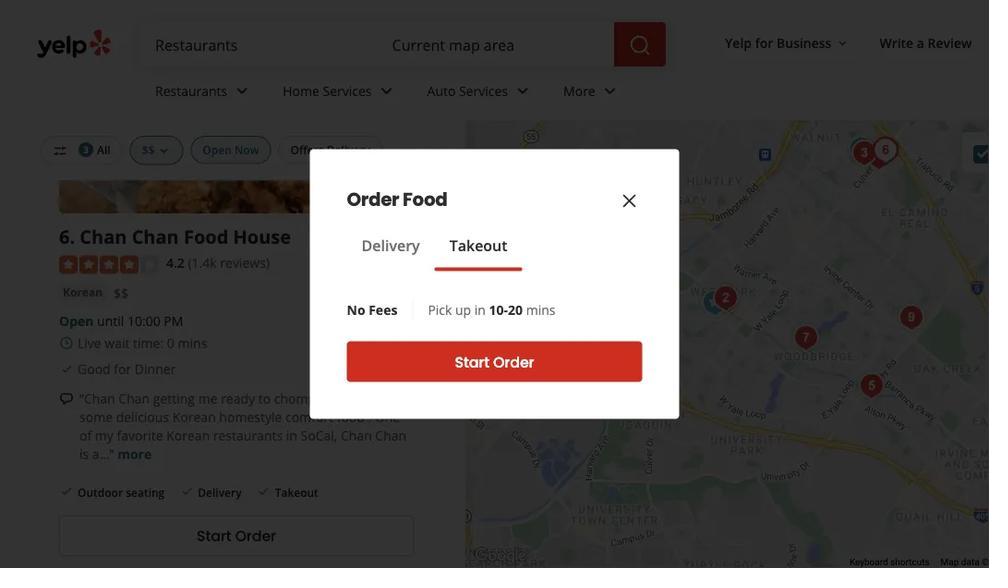 Task type: describe. For each thing, give the bounding box(es) containing it.
pick up in 10-20 mins
[[428, 301, 556, 319]]

order for the start order link
[[235, 526, 276, 547]]

close image
[[619, 190, 641, 212]]

start order link
[[59, 516, 414, 556]]

10:00
[[128, 312, 161, 330]]

16 checkmark v2 image for good
[[59, 362, 74, 377]]

outdoor seating
[[78, 485, 165, 500]]

ready
[[221, 390, 255, 407]]

the cut image
[[708, 280, 745, 317]]

yelp for business
[[726, 34, 832, 51]]

no
[[347, 301, 366, 319]]

start for start order button
[[455, 352, 490, 372]]

chili's image
[[697, 285, 734, 322]]

chan up 'delicious'
[[119, 390, 150, 407]]

filters group
[[37, 136, 386, 165]]

start order button
[[347, 341, 643, 382]]

food
[[337, 408, 365, 426]]

business categories element
[[140, 67, 990, 120]]

chan down food
[[341, 427, 372, 444]]

16 clock v2 image
[[59, 336, 74, 351]]

"chan chan getting me ready to chomp chomp on some delicious korean homestyle comfort food . one of my favorite korean restaurants in socal, chan chan is a…"
[[79, 390, 407, 463]]

me
[[198, 390, 218, 407]]

3
[[83, 143, 89, 156]]

good for dinner
[[78, 360, 176, 378]]

time:
[[133, 334, 164, 352]]

data
[[962, 557, 980, 568]]

for for yelp
[[756, 34, 774, 51]]

16 checkmark v2 image right the seating
[[180, 484, 194, 499]]

comfort
[[286, 408, 334, 426]]

open now
[[203, 142, 259, 158]]

mins inside order food dialog
[[527, 301, 556, 319]]

map region
[[231, 49, 990, 568]]

live
[[78, 334, 101, 352]]

restaurants
[[213, 427, 283, 444]]

socal,
[[301, 427, 338, 444]]

start order for the start order link
[[197, 526, 276, 547]]

on
[[365, 390, 381, 407]]

getting
[[153, 390, 195, 407]]

$$
[[114, 284, 129, 302]]

auto
[[427, 82, 456, 99]]

takeout inside order food dialog
[[450, 235, 508, 255]]

yelp
[[726, 34, 752, 51]]

google image
[[470, 544, 531, 568]]

until
[[97, 312, 124, 330]]

of
[[79, 427, 92, 444]]

write
[[880, 34, 914, 51]]

homestyle
[[219, 408, 282, 426]]

chan chan food house image
[[868, 132, 905, 169]]

1 vertical spatial takeout
[[275, 485, 319, 500]]

is
[[79, 445, 89, 463]]

in inside order food dialog
[[475, 301, 486, 319]]

keyboard shortcuts button
[[850, 556, 930, 568]]

©2
[[983, 557, 990, 568]]

. inside "chan chan getting me ready to chomp chomp on some delicious korean homestyle comfort food . one of my favorite korean restaurants in socal, chan chan is a…"
[[368, 408, 372, 426]]

more link
[[549, 67, 637, 120]]

keyboard shortcuts
[[850, 557, 930, 568]]

dinner
[[135, 360, 176, 378]]

2 vertical spatial delivery
[[198, 485, 242, 500]]

6
[[59, 224, 70, 249]]

10-
[[489, 301, 508, 319]]

start for the start order link
[[197, 526, 232, 547]]

1 horizontal spatial order
[[347, 186, 399, 212]]

write a review
[[880, 34, 973, 51]]

(1.4k
[[188, 254, 217, 272]]

pick
[[428, 301, 452, 319]]

my
[[95, 427, 114, 444]]

takeout tab panel
[[347, 271, 523, 279]]

auto services link
[[413, 67, 549, 120]]

outdoor
[[78, 485, 123, 500]]

4.2
[[166, 254, 185, 272]]

map
[[941, 557, 960, 568]]

wait
[[105, 334, 130, 352]]

chan down 'one'
[[376, 427, 407, 444]]

1 chomp from the left
[[274, 390, 316, 407]]

hako image
[[988, 93, 990, 130]]

to
[[259, 390, 271, 407]]

0
[[167, 334, 175, 352]]

seating
[[126, 485, 165, 500]]

súp noodle bar by kei concepts image
[[861, 139, 898, 176]]

20
[[508, 301, 523, 319]]

16 chevron down v2 image
[[836, 36, 851, 51]]

korean link
[[59, 283, 106, 302]]

offers
[[291, 142, 324, 158]]

offers delivery
[[291, 142, 371, 158]]

order food
[[347, 186, 448, 212]]

more
[[564, 82, 596, 99]]

auto services
[[427, 82, 508, 99]]

24 chevron down v2 image for home services
[[376, 80, 398, 102]]

3 all
[[83, 142, 111, 158]]

one
[[375, 408, 400, 426]]

6 . chan chan food house
[[59, 224, 291, 249]]



Task type: locate. For each thing, give the bounding box(es) containing it.
write a review link
[[873, 26, 980, 59]]

some
[[79, 408, 113, 426]]

1 horizontal spatial services
[[459, 82, 508, 99]]

0 vertical spatial .
[[70, 224, 75, 249]]

chan up 4.2 star rating image on the left of the page
[[80, 224, 127, 249]]

1 24 chevron down v2 image from the left
[[231, 80, 253, 102]]

in right up
[[475, 301, 486, 319]]

map data ©2
[[941, 557, 990, 568]]

takeout up the takeout tab panel
[[450, 235, 508, 255]]

1 horizontal spatial 24 chevron down v2 image
[[512, 80, 534, 102]]

pm
[[164, 312, 183, 330]]

food up the takeout tab panel
[[403, 186, 448, 212]]

0 vertical spatial for
[[756, 34, 774, 51]]

chan
[[80, 224, 127, 249], [132, 224, 179, 249], [119, 390, 150, 407], [341, 427, 372, 444], [376, 427, 407, 444]]

order food dialog
[[0, 0, 990, 568]]

delivery
[[327, 142, 371, 158], [362, 235, 420, 255], [198, 485, 242, 500]]

24 chevron down v2 image inside more link
[[600, 80, 622, 102]]

order down offers delivery button
[[347, 186, 399, 212]]

order inside button
[[494, 352, 535, 372]]

noodology image
[[894, 299, 931, 336]]

delicious
[[116, 408, 169, 426]]

0 horizontal spatial services
[[323, 82, 372, 99]]

review
[[928, 34, 973, 51]]

2 24 chevron down v2 image from the left
[[512, 80, 534, 102]]

2 vertical spatial korean
[[167, 427, 210, 444]]

korean down 4.2 star rating image on the left of the page
[[63, 285, 103, 300]]

16 checkmark v2 image
[[59, 362, 74, 377], [59, 484, 74, 499], [180, 484, 194, 499]]

2 chomp from the left
[[320, 390, 361, 407]]

good
[[78, 360, 111, 378]]

open
[[203, 142, 232, 158], [59, 312, 94, 330]]

2 vertical spatial order
[[235, 526, 276, 547]]

2 24 chevron down v2 image from the left
[[600, 80, 622, 102]]

yelp for business button
[[718, 26, 858, 59]]

offers delivery button
[[279, 136, 383, 164]]

chomp
[[274, 390, 316, 407], [320, 390, 361, 407]]

open inside button
[[203, 142, 232, 158]]

all
[[97, 142, 111, 158]]

home
[[283, 82, 320, 99]]

None search field
[[140, 22, 670, 67]]

0 horizontal spatial in
[[286, 427, 298, 444]]

1 services from the left
[[323, 82, 372, 99]]

order
[[347, 186, 399, 212], [494, 352, 535, 372], [235, 526, 276, 547]]

order down 20 at the right of the page
[[494, 352, 535, 372]]

1 horizontal spatial start
[[455, 352, 490, 372]]

keyboard
[[850, 557, 889, 568]]

tab list containing delivery
[[347, 234, 523, 271]]

fees
[[369, 301, 398, 319]]

24 chevron down v2 image right "more"
[[600, 80, 622, 102]]

16 filter v2 image
[[53, 144, 67, 158]]

2 horizontal spatial order
[[494, 352, 535, 372]]

16 checkmark v2 image left outdoor
[[59, 484, 74, 499]]

0 horizontal spatial food
[[184, 224, 229, 249]]

0 horizontal spatial 24 chevron down v2 image
[[231, 80, 253, 102]]

4.2 star rating image
[[59, 255, 159, 274]]

24 chevron down v2 image for more
[[600, 80, 622, 102]]

more link
[[118, 445, 152, 463]]

services right home
[[323, 82, 372, 99]]

1 vertical spatial korean
[[173, 408, 216, 426]]

1 horizontal spatial takeout
[[450, 235, 508, 255]]

4.2 (1.4k reviews)
[[166, 254, 270, 272]]

up
[[456, 301, 472, 319]]

24 chevron down v2 image
[[231, 80, 253, 102], [600, 80, 622, 102]]

a…"
[[92, 445, 114, 463]]

. left 'one'
[[368, 408, 372, 426]]

start
[[455, 352, 490, 372], [197, 526, 232, 547]]

delivery inside order food dialog
[[362, 235, 420, 255]]

24 chevron down v2 image right restaurants at the top of the page
[[231, 80, 253, 102]]

24 chevron down v2 image right "auto services"
[[512, 80, 534, 102]]

1 horizontal spatial mins
[[527, 301, 556, 319]]

a
[[918, 34, 925, 51]]

chomp up the comfort
[[274, 390, 316, 407]]

reviews)
[[220, 254, 270, 272]]

more
[[118, 445, 152, 463]]

0 horizontal spatial open
[[59, 312, 94, 330]]

2 services from the left
[[459, 82, 508, 99]]

1 horizontal spatial in
[[475, 301, 486, 319]]

24 chevron down v2 image
[[376, 80, 398, 102], [512, 80, 534, 102]]

0 horizontal spatial mins
[[178, 334, 207, 352]]

open until 10:00 pm
[[59, 312, 183, 330]]

open for open until 10:00 pm
[[59, 312, 94, 330]]

start order down pick up in 10-20 mins
[[455, 352, 535, 372]]

maji curry image
[[847, 135, 884, 172]]

tab list inside order food dialog
[[347, 234, 523, 271]]

start order for start order button
[[455, 352, 535, 372]]

now
[[235, 142, 259, 158]]

order down 16 checkmark v2 image
[[235, 526, 276, 547]]

1 vertical spatial in
[[286, 427, 298, 444]]

0 horizontal spatial for
[[114, 360, 131, 378]]

services
[[323, 82, 372, 99], [459, 82, 508, 99]]

24 chevron down v2 image for auto services
[[512, 80, 534, 102]]

0 horizontal spatial takeout
[[275, 485, 319, 500]]

in
[[475, 301, 486, 319], [286, 427, 298, 444]]

open now button
[[191, 136, 271, 164]]

delivery right offers
[[327, 142, 371, 158]]

restaurants link
[[140, 67, 268, 120]]

yuk dae jang - irvine image
[[710, 282, 747, 319]]

24 chevron down v2 image left auto
[[376, 80, 398, 102]]

korean inside button
[[63, 285, 103, 300]]

"chan
[[79, 390, 115, 407]]

24 chevron down v2 image inside restaurants link
[[231, 80, 253, 102]]

business
[[777, 34, 832, 51]]

16 checkmark v2 image for outdoor
[[59, 484, 74, 499]]

open for open now
[[203, 142, 232, 158]]

food up (1.4k
[[184, 224, 229, 249]]

services for home services
[[323, 82, 372, 99]]

home services
[[283, 82, 372, 99]]

1 vertical spatial food
[[184, 224, 229, 249]]

services right auto
[[459, 82, 508, 99]]

1 vertical spatial order
[[494, 352, 535, 372]]

24 chevron down v2 image for restaurants
[[231, 80, 253, 102]]

no fees
[[347, 301, 398, 319]]

order for start order button
[[494, 352, 535, 372]]

food inside dialog
[[403, 186, 448, 212]]

for right the yelp on the right
[[756, 34, 774, 51]]

for inside button
[[756, 34, 774, 51]]

1 horizontal spatial food
[[403, 186, 448, 212]]

0 vertical spatial in
[[475, 301, 486, 319]]

shortcuts
[[891, 557, 930, 568]]

mins right 20 at the right of the page
[[527, 301, 556, 319]]

search image
[[629, 34, 652, 56]]

start order
[[455, 352, 535, 372], [197, 526, 276, 547]]

house
[[233, 224, 291, 249]]

services inside 'link'
[[323, 82, 372, 99]]

restaurants
[[155, 82, 228, 99]]

0 horizontal spatial start order
[[197, 526, 276, 547]]

the stand - american classics redefined image
[[854, 368, 891, 405]]

delivery left 16 checkmark v2 image
[[198, 485, 242, 500]]

0 vertical spatial food
[[403, 186, 448, 212]]

korean down getting
[[167, 427, 210, 444]]

start order down 16 checkmark v2 image
[[197, 526, 276, 547]]

start order inside button
[[455, 352, 535, 372]]

for down wait
[[114, 360, 131, 378]]

1 horizontal spatial open
[[203, 142, 232, 158]]

0 horizontal spatial .
[[70, 224, 75, 249]]

0 horizontal spatial order
[[235, 526, 276, 547]]

mins right 0 at bottom left
[[178, 334, 207, 352]]

1 horizontal spatial for
[[756, 34, 774, 51]]

1 vertical spatial delivery
[[362, 235, 420, 255]]

0 vertical spatial start order
[[455, 352, 535, 372]]

for
[[756, 34, 774, 51], [114, 360, 131, 378]]

open up 16 clock v2 image
[[59, 312, 94, 330]]

0 vertical spatial delivery
[[327, 142, 371, 158]]

0 vertical spatial order
[[347, 186, 399, 212]]

open left 'now'
[[203, 142, 232, 158]]

0 horizontal spatial 24 chevron down v2 image
[[376, 80, 398, 102]]

delivery inside button
[[327, 142, 371, 158]]

1 24 chevron down v2 image from the left
[[376, 80, 398, 102]]

16 checkmark v2 image down 16 clock v2 image
[[59, 362, 74, 377]]

24 chevron down v2 image inside auto services link
[[512, 80, 534, 102]]

1 horizontal spatial chomp
[[320, 390, 361, 407]]

delivery down order food
[[362, 235, 420, 255]]

for for good
[[114, 360, 131, 378]]

1 horizontal spatial 24 chevron down v2 image
[[600, 80, 622, 102]]

chomp up food
[[320, 390, 361, 407]]

tab list
[[347, 234, 523, 271]]

0 vertical spatial korean
[[63, 285, 103, 300]]

live wait time: 0 mins
[[78, 334, 207, 352]]

0 vertical spatial start
[[455, 352, 490, 372]]

sessions west coast deli image
[[788, 320, 825, 357]]

korean button
[[59, 283, 106, 302]]

0 horizontal spatial chomp
[[274, 390, 316, 407]]

start inside start order button
[[455, 352, 490, 372]]

1 vertical spatial start order
[[197, 526, 276, 547]]

in inside "chan chan getting me ready to chomp chomp on some delicious korean homestyle comfort food . one of my favorite korean restaurants in socal, chan chan is a…"
[[286, 427, 298, 444]]

16 speech v2 image
[[59, 392, 74, 407]]

chan chan food house link
[[80, 224, 291, 249]]

1 vertical spatial .
[[368, 408, 372, 426]]

1 vertical spatial for
[[114, 360, 131, 378]]

0 vertical spatial mins
[[527, 301, 556, 319]]

0 horizontal spatial start
[[197, 526, 232, 547]]

favorite
[[117, 427, 163, 444]]

food
[[403, 186, 448, 212], [184, 224, 229, 249]]

1 horizontal spatial start order
[[455, 352, 535, 372]]

1 vertical spatial start
[[197, 526, 232, 547]]

. up 4.2 star rating image on the left of the page
[[70, 224, 75, 249]]

services for auto services
[[459, 82, 508, 99]]

1 vertical spatial mins
[[178, 334, 207, 352]]

1 horizontal spatial .
[[368, 408, 372, 426]]

home services link
[[268, 67, 413, 120]]

0 vertical spatial open
[[203, 142, 232, 158]]

korean down me
[[173, 408, 216, 426]]

takeout right 16 checkmark v2 image
[[275, 485, 319, 500]]

mins
[[527, 301, 556, 319], [178, 334, 207, 352]]

in down the comfort
[[286, 427, 298, 444]]

16 checkmark v2 image
[[257, 484, 271, 499]]

the kebab shop image
[[844, 131, 881, 168]]

1 vertical spatial open
[[59, 312, 94, 330]]

24 chevron down v2 image inside home services 'link'
[[376, 80, 398, 102]]

0 vertical spatial takeout
[[450, 235, 508, 255]]

chan up 4.2
[[132, 224, 179, 249]]



Task type: vqa. For each thing, say whether or not it's contained in the screenshot.
second read from the right
no



